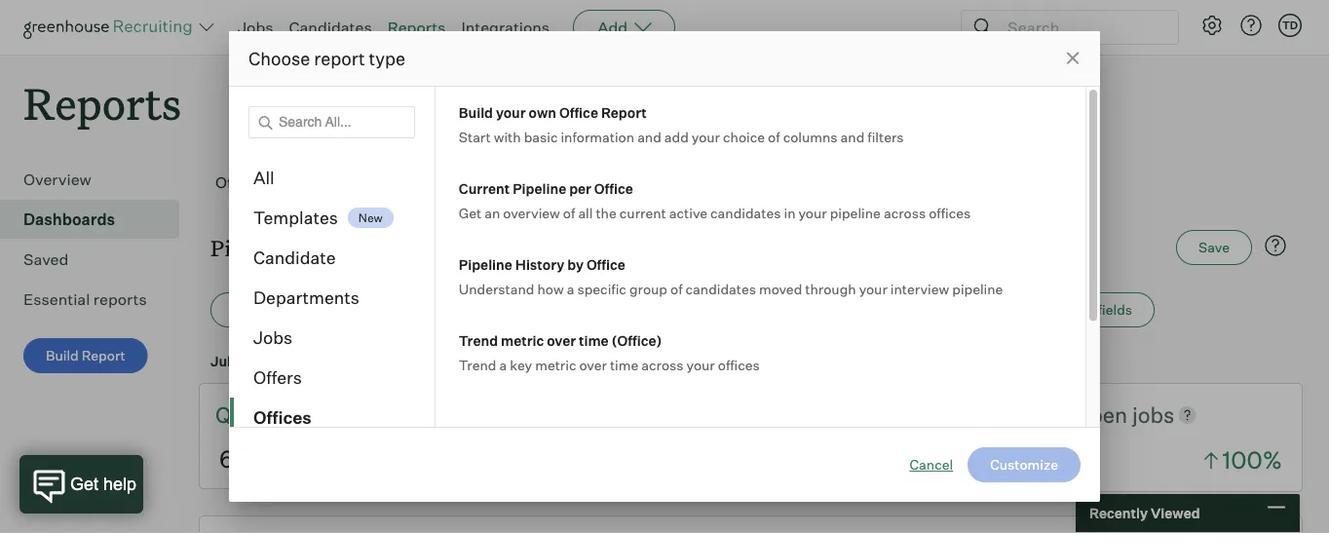 Task type: locate. For each thing, give the bounding box(es) containing it.
build down the essential
[[46, 347, 79, 364]]

pipeline for pipeline history by office understand how a specific group of candidates moved through your interview pipeline
[[459, 256, 513, 273]]

2
[[971, 445, 984, 475]]

understand
[[459, 280, 535, 297]]

0 vertical spatial report
[[601, 104, 647, 121]]

0 horizontal spatial reports
[[23, 74, 181, 132]]

1 horizontal spatial jul
[[482, 353, 503, 370]]

16,
[[286, 353, 305, 370]]

trend left '17,'
[[459, 356, 497, 373]]

1 vertical spatial pipeline
[[953, 280, 1003, 297]]

all down through
[[840, 301, 857, 318]]

pipeline inside current pipeline per office get an overview of all the current active candidates in your pipeline across offices
[[513, 180, 566, 197]]

build inside build your own office report start with basic information and add your choice of columns and filters
[[459, 104, 493, 121]]

1 vertical spatial over
[[579, 356, 607, 373]]

0 vertical spatial trend
[[459, 332, 498, 349]]

with
[[494, 128, 521, 145]]

1 vertical spatial trend
[[459, 356, 497, 373]]

all for all primary recruiters
[[649, 301, 666, 318]]

0 horizontal spatial build
[[46, 347, 79, 364]]

metric right key at left bottom
[[535, 356, 576, 373]]

1 number from the left
[[591, 401, 673, 428]]

a left key at left bottom
[[500, 356, 507, 373]]

a inside the pipeline history by office understand how a specific group of candidates moved through your interview pipeline
[[567, 280, 575, 297]]

offers for offers and hiring
[[215, 173, 260, 192]]

1 vertical spatial offices
[[253, 301, 295, 318]]

office
[[559, 104, 598, 121], [594, 180, 633, 197], [587, 256, 626, 273]]

time down (office)
[[610, 356, 639, 373]]

2 horizontal spatial pipeline
[[513, 180, 566, 197]]

time left (office)
[[579, 332, 609, 349]]

choose report type
[[249, 47, 406, 69]]

number inside number of open openings 100%
[[591, 401, 673, 428]]

hiring down interview
[[860, 301, 897, 318]]

tab list
[[211, 163, 1291, 203]]

1 horizontal spatial pipeline
[[459, 256, 513, 273]]

candidates link
[[289, 18, 372, 37]]

2 vertical spatial offices
[[718, 356, 760, 373]]

and left filters
[[841, 128, 865, 145]]

0 horizontal spatial report
[[82, 347, 125, 364]]

save
[[1199, 239, 1230, 256]]

greenhouse recruiting image
[[23, 16, 199, 39]]

trend
[[459, 332, 498, 349], [459, 356, 497, 373]]

openings
[[757, 401, 850, 428]]

open
[[702, 401, 752, 428], [1077, 401, 1128, 428]]

your up all hiring managers
[[859, 280, 888, 297]]

current pipeline per office get an overview of all the current active candidates in your pipeline across offices
[[459, 180, 971, 221]]

pipeline inside the pipeline history by office understand how a specific group of candidates moved through your interview pipeline
[[459, 256, 513, 273]]

report up information
[[601, 104, 647, 121]]

2 open from the left
[[1077, 401, 1128, 428]]

2023 right 16,
[[308, 353, 342, 370]]

offers inside button
[[215, 173, 260, 192]]

0 horizontal spatial -
[[251, 353, 257, 370]]

dashboards link
[[23, 208, 172, 231]]

office up specific on the bottom left of page
[[587, 256, 626, 273]]

1 2023 from the left
[[308, 353, 342, 370]]

1 vertical spatial offers
[[253, 367, 302, 388]]

1 horizontal spatial hiring
[[860, 301, 897, 318]]

a inside "trend metric over time (office) trend a key metric over time across your offices"
[[500, 356, 507, 373]]

0 vertical spatial across
[[884, 204, 926, 221]]

trend up 19
[[459, 332, 498, 349]]

across up interview
[[884, 204, 926, 221]]

2 2023 from the left
[[525, 353, 559, 370]]

1 horizontal spatial 2023
[[525, 353, 559, 370]]

history
[[515, 256, 565, 273]]

0 vertical spatial office
[[559, 104, 598, 121]]

essential
[[23, 290, 90, 309]]

- right 19
[[473, 353, 479, 370]]

metric
[[501, 332, 544, 349], [535, 356, 576, 373]]

jobs up choose
[[238, 18, 273, 37]]

office for by
[[587, 256, 626, 273]]

0 horizontal spatial time
[[579, 332, 609, 349]]

across down (office)
[[642, 356, 684, 373]]

sourcing button
[[625, 163, 700, 203]]

pipeline right in
[[830, 204, 881, 221]]

0 vertical spatial hiring
[[294, 173, 336, 192]]

0 horizontal spatial number
[[591, 401, 673, 428]]

jobs
[[238, 18, 273, 37], [253, 327, 293, 348]]

1 horizontal spatial -
[[473, 353, 479, 370]]

- right 18
[[251, 353, 257, 370]]

jobs up oct
[[253, 327, 293, 348]]

hiring
[[294, 173, 336, 192], [860, 301, 897, 318]]

faq image
[[1264, 234, 1288, 258]]

0 vertical spatial jobs
[[238, 18, 273, 37]]

0 horizontal spatial pipeline
[[211, 233, 291, 262]]

2 horizontal spatial offices
[[929, 204, 971, 221]]

all down the group
[[649, 301, 666, 318]]

1 100% from the left
[[847, 445, 907, 475]]

all departments button
[[329, 293, 476, 328]]

offices down recruiters
[[718, 356, 760, 373]]

pipeline
[[830, 204, 881, 221], [953, 280, 1003, 297]]

0 vertical spatial a
[[567, 280, 575, 297]]

over right key at left bottom
[[579, 356, 607, 373]]

0 vertical spatial time
[[579, 332, 609, 349]]

pipeline inside the pipeline history by office understand how a specific group of candidates moved through your interview pipeline
[[953, 280, 1003, 297]]

td
[[1283, 19, 1298, 32]]

reports
[[388, 18, 446, 37], [23, 74, 181, 132]]

0 horizontal spatial hiring
[[294, 173, 336, 192]]

offices
[[929, 204, 971, 221], [253, 301, 295, 318], [718, 356, 760, 373]]

1 vertical spatial a
[[500, 356, 507, 373]]

candidates
[[289, 18, 372, 37]]

pipeline up understand
[[459, 256, 513, 273]]

pipeline up 'overview'
[[513, 180, 566, 197]]

offers up templates
[[215, 173, 260, 192]]

and
[[638, 128, 662, 145], [841, 128, 865, 145], [263, 173, 290, 192]]

2 - from the left
[[473, 353, 479, 370]]

all inside choose report type dialog
[[253, 167, 275, 189]]

your
[[496, 104, 526, 121], [692, 128, 720, 145], [799, 204, 827, 221], [859, 280, 888, 297], [687, 356, 715, 373]]

- for oct
[[251, 353, 257, 370]]

0 horizontal spatial open
[[702, 401, 752, 428]]

offers for offers
[[253, 367, 302, 388]]

100%
[[847, 445, 907, 475], [1223, 445, 1283, 475]]

integrations link
[[461, 18, 550, 37]]

jul left '17,'
[[482, 353, 503, 370]]

0 vertical spatial candidates
[[711, 204, 781, 221]]

2 vertical spatial office
[[587, 256, 626, 273]]

jul left 18
[[211, 353, 231, 370]]

reports down greenhouse recruiting image
[[23, 74, 181, 132]]

2023 for jul 18 - oct 16, 2023
[[308, 353, 342, 370]]

1 vertical spatial jobs
[[253, 327, 293, 348]]

number down "trend metric over time (office) trend a key metric over time across your offices"
[[591, 401, 673, 428]]

recruiters
[[722, 301, 784, 318]]

active
[[669, 204, 708, 221]]

number for number of open
[[967, 401, 1049, 428]]

1 horizontal spatial number
[[967, 401, 1049, 428]]

of inside the pipeline history by office understand how a specific group of candidates moved through your interview pipeline
[[671, 280, 683, 297]]

of
[[768, 128, 780, 145], [563, 204, 575, 221], [671, 280, 683, 297], [678, 401, 697, 428], [1054, 401, 1073, 428]]

1 vertical spatial office
[[594, 180, 633, 197]]

offers inside choose report type dialog
[[253, 367, 302, 388]]

open for number of open
[[1077, 401, 1128, 428]]

office inside the pipeline history by office understand how a specific group of candidates moved through your interview pipeline
[[587, 256, 626, 273]]

cancel link
[[910, 455, 953, 475]]

1 vertical spatial across
[[642, 356, 684, 373]]

overview
[[503, 204, 560, 221]]

over down how
[[547, 332, 576, 349]]

0 horizontal spatial 2023
[[308, 353, 342, 370]]

open inside number of open openings 100%
[[702, 401, 752, 428]]

0 horizontal spatial a
[[500, 356, 507, 373]]

build inside build report "button"
[[46, 347, 79, 364]]

departments
[[371, 301, 454, 318]]

add
[[598, 18, 628, 37]]

all hiring managers button
[[818, 293, 986, 328]]

0 horizontal spatial pipeline
[[830, 204, 881, 221]]

1 horizontal spatial offices
[[718, 356, 760, 373]]

1 horizontal spatial 100%
[[1223, 445, 1283, 475]]

1 horizontal spatial time
[[610, 356, 639, 373]]

trend metric over time (office) trend a key metric over time across your offices
[[459, 332, 760, 373]]

0 vertical spatial offices
[[929, 204, 971, 221]]

-
[[251, 353, 257, 370], [473, 353, 479, 370]]

open left jobs
[[1077, 401, 1128, 428]]

departments
[[253, 287, 360, 308]]

0 horizontal spatial across
[[642, 356, 684, 373]]

jul 18 - oct 16, 2023
[[211, 353, 342, 370]]

office up the
[[594, 180, 633, 197]]

offices up interview
[[929, 204, 971, 221]]

hiring up templates
[[294, 173, 336, 192]]

all up 18
[[233, 301, 250, 318]]

pipeline history by office understand how a specific group of candidates moved through your interview pipeline
[[459, 256, 1003, 297]]

1 vertical spatial build
[[46, 347, 79, 364]]

tab list containing offers and hiring
[[211, 163, 1291, 203]]

1 horizontal spatial open
[[1077, 401, 1128, 428]]

1 horizontal spatial reports
[[388, 18, 446, 37]]

pipeline inside current pipeline per office get an overview of all the current active candidates in your pipeline across offices
[[830, 204, 881, 221]]

and up templates
[[263, 173, 290, 192]]

Search text field
[[1003, 13, 1161, 41]]

across inside "trend metric over time (office) trend a key metric over time across your offices"
[[642, 356, 684, 373]]

efficiency
[[488, 173, 557, 192]]

2 number from the left
[[967, 401, 1049, 428]]

- for jul
[[473, 353, 479, 370]]

office inside build your own office report start with basic information and add your choice of columns and filters
[[559, 104, 598, 121]]

1 horizontal spatial build
[[459, 104, 493, 121]]

office up information
[[559, 104, 598, 121]]

your down primary on the bottom of the page
[[687, 356, 715, 373]]

cancel
[[910, 456, 953, 473]]

1 vertical spatial reports
[[23, 74, 181, 132]]

number up 2
[[967, 401, 1049, 428]]

0 horizontal spatial jul
[[211, 353, 231, 370]]

recruiting efficiency
[[408, 173, 557, 192]]

a
[[567, 280, 575, 297], [500, 356, 507, 373]]

across
[[884, 204, 926, 221], [642, 356, 684, 373]]

0 vertical spatial over
[[547, 332, 576, 349]]

pipeline for interview
[[953, 280, 1003, 297]]

and left the add
[[638, 128, 662, 145]]

all left departments
[[351, 301, 368, 318]]

report
[[314, 47, 365, 69]]

reports up type
[[388, 18, 446, 37]]

your right the add
[[692, 128, 720, 145]]

2023
[[308, 353, 342, 370], [525, 353, 559, 370]]

your right in
[[799, 204, 827, 221]]

report down essential reports link
[[82, 347, 125, 364]]

get
[[459, 204, 482, 221]]

fields
[[1098, 301, 1133, 318]]

an
[[485, 204, 500, 221]]

jobs
[[1133, 401, 1175, 428]]

build up start
[[459, 104, 493, 121]]

2023 right '17,'
[[525, 353, 559, 370]]

all for all departments
[[351, 301, 368, 318]]

configure image
[[1201, 14, 1224, 37]]

pipeline health
[[211, 233, 360, 262]]

0 vertical spatial pipeline
[[830, 204, 881, 221]]

1 - from the left
[[251, 353, 257, 370]]

1 horizontal spatial pipeline
[[953, 280, 1003, 297]]

1 trend from the top
[[459, 332, 498, 349]]

1 horizontal spatial a
[[567, 280, 575, 297]]

1 vertical spatial candidates
[[686, 280, 756, 297]]

0 horizontal spatial 100%
[[847, 445, 907, 475]]

19
[[456, 353, 470, 370]]

of inside current pipeline per office get an overview of all the current active candidates in your pipeline across offices
[[563, 204, 575, 221]]

job custom fields
[[1020, 301, 1133, 318]]

0 vertical spatial build
[[459, 104, 493, 121]]

report inside build your own office report start with basic information and add your choice of columns and filters
[[601, 104, 647, 121]]

a right how
[[567, 280, 575, 297]]

over
[[547, 332, 576, 349], [579, 356, 607, 373]]

all up templates
[[253, 167, 275, 189]]

0 vertical spatial offers
[[215, 173, 260, 192]]

office inside current pipeline per office get an overview of all the current active candidates in your pipeline across offices
[[594, 180, 633, 197]]

1 open from the left
[[702, 401, 752, 428]]

2 jul from the left
[[482, 353, 503, 370]]

1 horizontal spatial across
[[884, 204, 926, 221]]

td button
[[1275, 10, 1306, 41]]

per
[[569, 180, 592, 197]]

columns
[[783, 128, 838, 145]]

0 horizontal spatial and
[[263, 173, 290, 192]]

moved
[[759, 280, 802, 297]]

pipeline up managers
[[953, 280, 1003, 297]]

start
[[459, 128, 491, 145]]

metric up '17,'
[[501, 332, 544, 349]]

1 vertical spatial hiring
[[860, 301, 897, 318]]

build report button
[[23, 338, 148, 373]]

office for per
[[594, 180, 633, 197]]

offices up oct
[[253, 301, 295, 318]]

choose report type dialog
[[229, 31, 1100, 533]]

1 vertical spatial time
[[610, 356, 639, 373]]

pipeline for your
[[830, 204, 881, 221]]

1 vertical spatial report
[[82, 347, 125, 364]]

open left openings
[[702, 401, 752, 428]]

pipeline down templates
[[211, 233, 291, 262]]

0 horizontal spatial offices
[[253, 301, 295, 318]]

1 horizontal spatial report
[[601, 104, 647, 121]]

all
[[253, 167, 275, 189], [233, 301, 250, 318], [351, 301, 368, 318], [649, 301, 666, 318], [840, 301, 857, 318]]

offers up qualified
[[253, 367, 302, 388]]



Task type: describe. For each thing, give the bounding box(es) containing it.
0 horizontal spatial over
[[547, 332, 576, 349]]

integrations
[[461, 18, 550, 37]]

job custom fields button
[[998, 293, 1155, 328]]

2 100% from the left
[[1223, 445, 1283, 475]]

save button
[[1177, 230, 1252, 265]]

your inside current pipeline per office get an overview of all the current active candidates in your pipeline across offices
[[799, 204, 827, 221]]

filters
[[868, 128, 904, 145]]

jobs inside choose report type dialog
[[253, 327, 293, 348]]

key
[[510, 356, 532, 373]]

job
[[1020, 301, 1044, 318]]

dashboards
[[23, 210, 115, 229]]

2 horizontal spatial and
[[841, 128, 865, 145]]

offices inside button
[[253, 301, 295, 318]]

your inside the pipeline history by office understand how a specific group of candidates moved through your interview pipeline
[[859, 280, 888, 297]]

across inside current pipeline per office get an overview of all the current active candidates in your pipeline across offices
[[884, 204, 926, 221]]

choose
[[249, 47, 310, 69]]

apr 19 - jul 17, 2023
[[429, 353, 559, 370]]

basic
[[524, 128, 558, 145]]

build for build report
[[46, 347, 79, 364]]

viewed
[[1151, 505, 1200, 522]]

information
[[561, 128, 635, 145]]

offices inside "trend metric over time (office) trend a key metric over time across your offices"
[[718, 356, 760, 373]]

all hiring managers
[[840, 301, 964, 318]]

custom
[[1047, 301, 1095, 318]]

your inside "trend metric over time (office) trend a key metric over time across your offices"
[[687, 356, 715, 373]]

add
[[665, 128, 689, 145]]

apr
[[429, 353, 453, 370]]

offers and hiring button
[[211, 163, 341, 203]]

6
[[219, 444, 234, 473]]

1 jul from the left
[[211, 353, 231, 370]]

specific
[[577, 280, 627, 297]]

offers and hiring
[[215, 173, 336, 192]]

in
[[784, 204, 796, 221]]

1 horizontal spatial and
[[638, 128, 662, 145]]

add button
[[573, 10, 676, 45]]

Search All... text field
[[249, 106, 415, 138]]

office for own
[[559, 104, 598, 121]]

oct
[[260, 353, 284, 370]]

all primary recruiters button
[[626, 293, 806, 328]]

type
[[369, 47, 406, 69]]

pipeline for pipeline health
[[211, 233, 291, 262]]

choice
[[723, 128, 765, 145]]

through
[[805, 280, 856, 297]]

number of open openings 100%
[[591, 401, 907, 475]]

candidate
[[253, 247, 336, 269]]

qualified
[[215, 401, 309, 428]]

sourcing
[[629, 173, 695, 192]]

of inside number of open openings 100%
[[678, 401, 697, 428]]

your up "with"
[[496, 104, 526, 121]]

hiring inside button
[[860, 301, 897, 318]]

all for all hiring managers
[[840, 301, 857, 318]]

qualified link
[[215, 400, 309, 430]]

1 vertical spatial metric
[[535, 356, 576, 373]]

the
[[596, 204, 617, 221]]

by
[[568, 256, 584, 273]]

2 trend from the top
[[459, 356, 497, 373]]

all departments
[[351, 301, 454, 318]]

primary
[[669, 301, 719, 318]]

number for number of open openings 100%
[[591, 401, 673, 428]]

all for all
[[253, 167, 275, 189]]

18
[[234, 353, 248, 370]]

how
[[537, 280, 564, 297]]

current
[[620, 204, 666, 221]]

recruiting
[[408, 173, 484, 192]]

reports
[[93, 290, 147, 309]]

a for specific
[[567, 280, 575, 297]]

2 vertical spatial candidates
[[309, 401, 420, 428]]

17,
[[506, 353, 522, 370]]

templates
[[253, 207, 338, 229]]

and inside offers and hiring button
[[263, 173, 290, 192]]

0 vertical spatial reports
[[388, 18, 446, 37]]

100% inside number of open openings 100%
[[847, 445, 907, 475]]

of inside build your own office report start with basic information and add your choice of columns and filters
[[768, 128, 780, 145]]

current
[[459, 180, 510, 197]]

health
[[296, 233, 360, 262]]

saved link
[[23, 248, 172, 271]]

2023 for apr 19 - jul 17, 2023
[[525, 353, 559, 370]]

group
[[630, 280, 668, 297]]

build your own office report start with basic information and add your choice of columns and filters
[[459, 104, 904, 145]]

recruiting efficiency button
[[403, 163, 562, 203]]

essential reports
[[23, 290, 147, 309]]

number of open
[[967, 401, 1133, 428]]

all primary recruiters
[[649, 301, 784, 318]]

recently
[[1090, 505, 1148, 522]]

report inside "button"
[[82, 347, 125, 364]]

candidates inside current pipeline per office get an overview of all the current active candidates in your pipeline across offices
[[711, 204, 781, 221]]

all
[[578, 204, 593, 221]]

1 horizontal spatial over
[[579, 356, 607, 373]]

open for number of open openings 100%
[[702, 401, 752, 428]]

recently viewed
[[1090, 505, 1200, 522]]

interview
[[891, 280, 950, 297]]

all offices button
[[211, 293, 317, 328]]

candidates link
[[309, 400, 420, 430]]

jobs link
[[238, 18, 273, 37]]

reports link
[[388, 18, 446, 37]]

td button
[[1279, 14, 1302, 37]]

offices inside current pipeline per office get an overview of all the current active candidates in your pipeline across offices
[[929, 204, 971, 221]]

offices
[[253, 407, 312, 428]]

0 vertical spatial metric
[[501, 332, 544, 349]]

build for build your own office report start with basic information and add your choice of columns and filters
[[459, 104, 493, 121]]

overview
[[23, 170, 91, 189]]

candidates inside the pipeline history by office understand how a specific group of candidates moved through your interview pipeline
[[686, 280, 756, 297]]

overview link
[[23, 168, 172, 191]]

new
[[358, 210, 383, 225]]

all for all offices
[[233, 301, 250, 318]]

a for key
[[500, 356, 507, 373]]

(office)
[[612, 332, 662, 349]]

hiring inside button
[[294, 173, 336, 192]]



Task type: vqa. For each thing, say whether or not it's contained in the screenshot.
The "Form Configuration"
no



